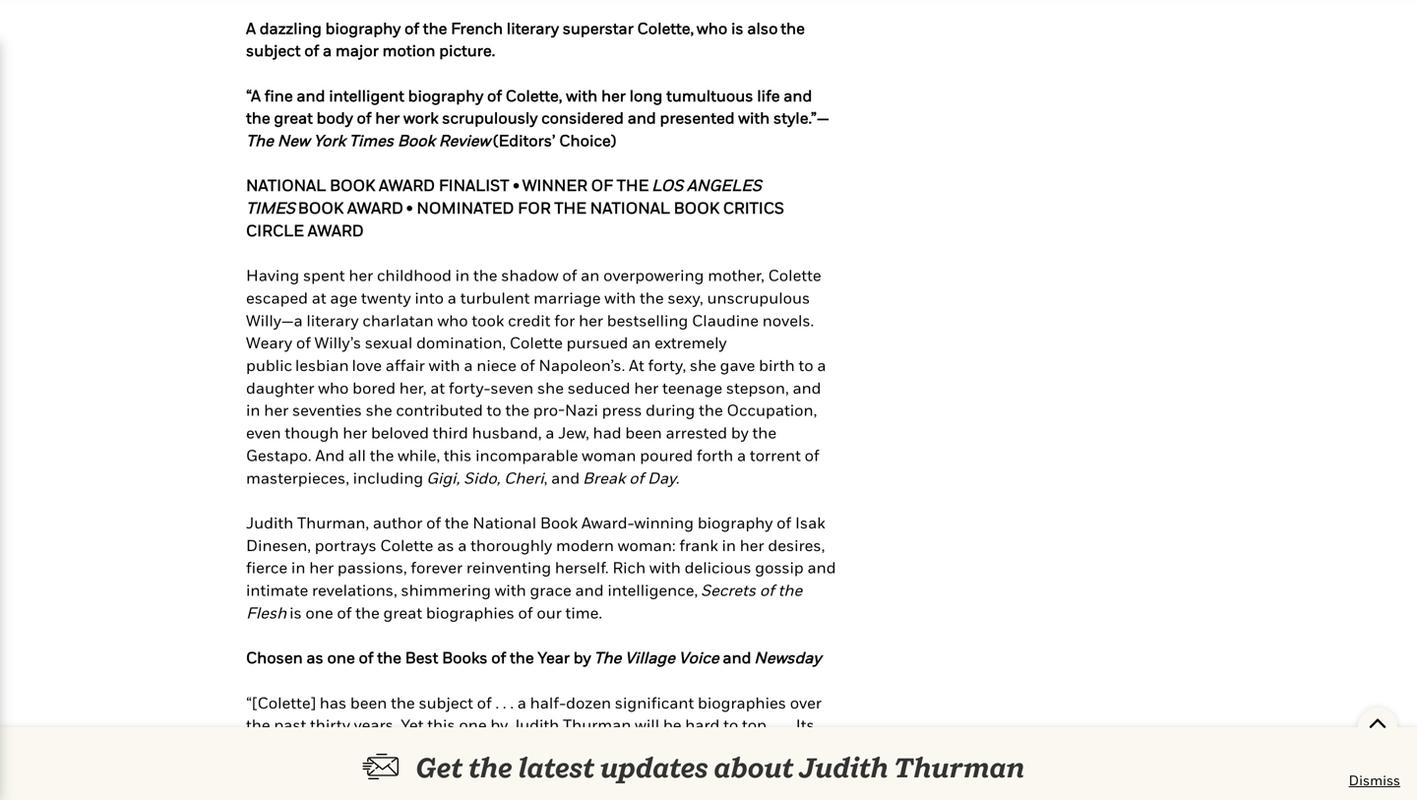 Task type: vqa. For each thing, say whether or not it's contained in the screenshot.
ANGELES
yes



Task type: locate. For each thing, give the bounding box(es) containing it.
a dazzling biography of the french literary superstar colette, who is also the subject of a major motion picture.
[[246, 18, 805, 60]]

while,
[[398, 446, 440, 465]]

gossip
[[755, 558, 804, 577]]

the inside the '"a fine and intelligent biography of colette, with her long tumultuous life and the great body of her work scrupulously considered and presented with style."— the new york times book review (editors' choice)'
[[246, 108, 270, 127]]

1 horizontal spatial been
[[625, 423, 662, 442]]

biography up 'major' in the left of the page
[[325, 18, 401, 37]]

national up 'times'
[[246, 176, 326, 195]]

1 vertical spatial who
[[318, 378, 349, 397]]

2 vertical spatial is
[[291, 738, 304, 757]]

0 horizontal spatial literary
[[306, 311, 359, 330]]

book down work
[[397, 131, 435, 150]]

a inside a dazzling biography of the french literary superstar colette, who is also the subject of a major motion picture.
[[323, 41, 332, 60]]

biography inside a dazzling biography of the french literary superstar colette, who is also the subject of a major motion picture.
[[325, 18, 401, 37]]

0 vertical spatial subject
[[246, 41, 301, 60]]

an up at
[[632, 333, 651, 352]]

the inside book award • nominated for the national book critics circle award
[[555, 198, 587, 217]]

of right torrent
[[805, 446, 820, 465]]

her up times
[[375, 108, 400, 127]]

to right birth
[[799, 356, 814, 375]]

to up husband, at the bottom left
[[487, 401, 502, 420]]

1 vertical spatial to
[[487, 401, 502, 420]]

by up times
[[491, 716, 508, 734]]

1 horizontal spatial biography
[[408, 86, 484, 105]]

colette down author
[[380, 536, 434, 554]]

the inside secrets of the flesh
[[778, 581, 802, 599]]

2 vertical spatial book
[[377, 761, 414, 779]]

flesh
[[246, 603, 287, 622]]

marriage
[[534, 288, 601, 307]]

press
[[602, 401, 642, 420]]

great inside the '"a fine and intelligent biography of colette, with her long tumultuous life and the great body of her work scrupulously considered and presented with style."— the new york times book review (editors' choice)'
[[274, 108, 313, 127]]

half-
[[530, 693, 566, 712]]

finalist
[[439, 176, 509, 195]]

1 vertical spatial literary
[[306, 311, 359, 330]]

of down dazzling in the top left of the page
[[304, 41, 319, 60]]

washington
[[246, 761, 336, 779]]

to inside "[colette] has been the subject of . . . a half-dozen significant biographies over the past thirty years. yet this one by judith thurman will be hard to top. . . . its prose is smoothly urbane, at times aphoristic, always captivating."
[[724, 716, 738, 734]]

1 vertical spatial as
[[307, 648, 324, 667]]

by up forth
[[731, 423, 749, 442]]

is up washington
[[291, 738, 304, 757]]

los angeles times
[[246, 176, 762, 217]]

of
[[405, 18, 419, 37], [304, 41, 319, 60], [487, 86, 502, 105], [357, 108, 372, 127], [562, 266, 577, 285], [296, 333, 311, 352], [520, 356, 535, 375], [805, 446, 820, 465], [629, 468, 644, 487], [426, 513, 441, 532], [777, 513, 792, 532], [760, 581, 775, 599], [337, 603, 352, 622], [518, 603, 533, 622], [359, 648, 374, 667], [491, 648, 506, 667], [477, 693, 492, 712]]

book
[[397, 131, 435, 150], [540, 513, 578, 532], [377, 761, 414, 779]]

1 vertical spatial national
[[590, 198, 670, 217]]

captivating."
[[639, 738, 731, 757]]

1 horizontal spatial an
[[632, 333, 651, 352]]

1 horizontal spatial literary
[[507, 18, 559, 37]]

by inside the having spent her childhood in the shadow of an overpowering mother, colette escaped at age twenty into a turbulent marriage with the sexy, unscrupulous willy—a literary charlatan who took credit for her bestselling claudine novels. weary of willy's sexual domination, colette pursued an extremely public lesbian love affair with a niece of napoleon's. at forty, she gave birth to a daughter who bored her, at forty-seven she seduced her teenage stepson, and in her seventies she contributed to the pro-nazi press during the occupation, even though her beloved third husband, a jew, had been arrested by the gestapo. and all the while, this incomparable woman poured forth a torrent of masterpieces, including
[[731, 423, 749, 442]]

colette inside judith thurman, author of the national book award-winning biography of isak dinesen, portrays colette as a thoroughly modern woman: frank in her desires, fierce in her passions, forever reinventing herself. rich with delicious gossip and intimate revelations, shimmering with grace and intelligence,
[[380, 536, 434, 554]]

literary up willy's
[[306, 311, 359, 330]]

and up style."—
[[784, 86, 812, 105]]

0 vertical spatial judith
[[246, 513, 294, 532]]

1 horizontal spatial the
[[617, 176, 649, 195]]

over
[[790, 693, 822, 712]]

1 vertical spatial been
[[350, 693, 387, 712]]

of up marriage
[[562, 266, 577, 285]]

0 vertical spatial to
[[799, 356, 814, 375]]

at inside "[colette] has been the subject of . . . a half-dozen significant biographies over the past thirty years. yet this one by judith thurman will be hard to top. . . . its prose is smoothly urbane, at times aphoristic, always captivating."
[[441, 738, 455, 757]]

1 horizontal spatial as
[[437, 536, 454, 554]]

been inside the having spent her childhood in the shadow of an overpowering mother, colette escaped at age twenty into a turbulent marriage with the sexy, unscrupulous willy—a literary charlatan who took credit for her bestselling claudine novels. weary of willy's sexual domination, colette pursued an extremely public lesbian love affair with a niece of napoleon's. at forty, she gave birth to a daughter who bored her, at forty-seven she seduced her teenage stepson, and in her seventies she contributed to the pro-nazi press during the occupation, even though her beloved third husband, a jew, had been arrested by the gestapo. and all the while, this incomparable woman poured forth a torrent of masterpieces, including
[[625, 423, 662, 442]]

nazi
[[565, 401, 598, 420]]

1 horizontal spatial national
[[590, 198, 670, 217]]

by right year at the bottom
[[574, 648, 591, 667]]

intelligent
[[329, 86, 404, 105]]

0 horizontal spatial award
[[308, 221, 364, 240]]

as inside judith thurman, author of the national book award-winning biography of isak dinesen, portrays colette as a thoroughly modern woman: frank in her desires, fierce in her passions, forever reinventing herself. rich with delicious gossip and intimate revelations, shimmering with grace and intelligence,
[[437, 536, 454, 554]]

one
[[306, 603, 333, 622], [327, 648, 355, 667], [459, 716, 487, 734]]

to up —
[[724, 716, 738, 734]]

national inside book award • nominated for the national book critics circle award
[[590, 198, 670, 217]]

considered
[[541, 108, 624, 127]]

0 horizontal spatial thurman
[[563, 716, 631, 734]]

1 vertical spatial biographies
[[698, 693, 786, 712]]

2 horizontal spatial the
[[744, 738, 771, 757]]

for
[[554, 311, 575, 330]]

she up pro- in the left of the page
[[537, 378, 564, 397]]

biographies up top.
[[698, 693, 786, 712]]

literary
[[507, 18, 559, 37], [306, 311, 359, 330]]

0 horizontal spatial by
[[491, 716, 508, 734]]

1 vertical spatial great
[[383, 603, 422, 622]]

biography up work
[[408, 86, 484, 105]]

a left half-
[[517, 693, 527, 712]]

years.
[[354, 716, 397, 734]]

thoroughly
[[471, 536, 552, 554]]

this inside "[colette] has been the subject of . . . a half-dozen significant biographies over the past thirty years. yet this one by judith thurman will be hard to top. . . . its prose is smoothly urbane, at times aphoristic, always captivating."
[[427, 716, 455, 734]]

been up years.
[[350, 693, 387, 712]]

of up public lesbian love
[[296, 333, 311, 352]]

one up has
[[327, 648, 355, 667]]

the
[[246, 131, 274, 150], [594, 648, 621, 667], [744, 738, 771, 757]]

0 vertical spatial literary
[[507, 18, 559, 37]]

delicious
[[685, 558, 752, 577]]

hard
[[685, 716, 720, 734]]

award
[[379, 176, 435, 195], [308, 221, 364, 240]]

this inside the having spent her childhood in the shadow of an overpowering mother, colette escaped at age twenty into a turbulent marriage with the sexy, unscrupulous willy—a literary charlatan who took credit for her bestselling claudine novels. weary of willy's sexual domination, colette pursued an extremely public lesbian love affair with a niece of napoleon's. at forty, she gave birth to a daughter who bored her, at forty-seven she seduced her teenage stepson, and in her seventies she contributed to the pro-nazi press during the occupation, even though her beloved third husband, a jew, had been arrested by the gestapo. and all the while, this incomparable woman poured forth a torrent of masterpieces, including
[[444, 446, 472, 465]]

0 horizontal spatial the
[[246, 131, 274, 150]]

the left new at the left top
[[246, 131, 274, 150]]

0 horizontal spatial judith
[[246, 513, 294, 532]]

0 vertical spatial biography
[[325, 18, 401, 37]]

1 horizontal spatial who
[[438, 311, 468, 330]]

subject inside a dazzling biography of the french literary superstar colette, who is also the subject of a major motion picture.
[[246, 41, 301, 60]]

with down reinventing
[[495, 581, 526, 599]]

dazzling
[[260, 18, 322, 37]]

2 horizontal spatial to
[[799, 356, 814, 375]]

one inside "[colette] has been the subject of . . . a half-dozen significant biographies over the past thirty years. yet this one by judith thurman will be hard to top. . . . its prose is smoothly urbane, at times aphoristic, always captivating."
[[459, 716, 487, 734]]

1 horizontal spatial the
[[594, 648, 621, 667]]

0 vertical spatial as
[[437, 536, 454, 554]]

expand/collapse sign up banner image
[[1369, 708, 1387, 737]]

0 horizontal spatial to
[[487, 401, 502, 420]]

1 vertical spatial this
[[427, 716, 455, 734]]

2 vertical spatial she
[[366, 401, 392, 420]]

0 vertical spatial colette
[[768, 266, 822, 285]]

at up world
[[441, 738, 455, 757]]

0 vertical spatial great
[[274, 108, 313, 127]]

the down "a
[[246, 108, 270, 127]]

biographies down shimmering
[[426, 603, 515, 622]]

"a
[[246, 86, 261, 105]]

1 vertical spatial biography
[[408, 86, 484, 105]]

the left village
[[594, 648, 621, 667]]

at up contributed
[[430, 378, 445, 397]]

gigi,
[[426, 468, 460, 487]]

0 horizontal spatial subject
[[246, 41, 301, 60]]

0 horizontal spatial been
[[350, 693, 387, 712]]

critics
[[723, 198, 784, 217]]

1 horizontal spatial colette
[[510, 333, 563, 352]]

and inside the having spent her childhood in the shadow of an overpowering mother, colette escaped at age twenty into a turbulent marriage with the sexy, unscrupulous willy—a literary charlatan who took credit for her bestselling claudine novels. weary of willy's sexual domination, colette pursued an extremely public lesbian love affair with a niece of napoleon's. at forty, she gave birth to a daughter who bored her, at forty-seven she seduced her teenage stepson, and in her seventies she contributed to the pro-nazi press during the occupation, even though her beloved third husband, a jew, had been arrested by the gestapo. and all the while, this incomparable woman poured forth a torrent of masterpieces, including
[[793, 378, 821, 397]]

in up turbulent
[[455, 266, 470, 285]]

0 horizontal spatial colette
[[380, 536, 434, 554]]

napoleon's.
[[539, 356, 625, 375]]

1 vertical spatial the
[[555, 198, 587, 217]]

1 vertical spatial by
[[574, 648, 591, 667]]

1 horizontal spatial thurman
[[894, 751, 1025, 784]]

0 horizontal spatial great
[[274, 108, 313, 127]]

overpowering
[[604, 266, 704, 285]]

as right the chosen
[[307, 648, 324, 667]]

of down the revelations,
[[337, 603, 352, 622]]

0 vertical spatial one
[[306, 603, 333, 622]]

great
[[274, 108, 313, 127], [383, 603, 422, 622]]

"a fine and intelligent biography of colette, with her long tumultuous life and the great body of her work scrupulously considered and presented with style."— the new york times book review (editors' choice)
[[246, 86, 829, 150]]

who
[[438, 311, 468, 330], [318, 378, 349, 397]]

during
[[646, 401, 695, 420]]

the
[[617, 176, 649, 195], [555, 198, 587, 217]]

of down gossip
[[760, 581, 775, 599]]

is left the also the
[[731, 18, 744, 37]]

fierce
[[246, 558, 288, 577]]

literary inside a dazzling biography of the french literary superstar colette, who is also the subject of a major motion picture.
[[507, 18, 559, 37]]

who up seventies
[[318, 378, 349, 397]]

rich
[[613, 558, 646, 577]]

of up times
[[477, 693, 492, 712]]

1 horizontal spatial subject
[[419, 693, 473, 712]]

biography inside the '"a fine and intelligent biography of colette, with her long tumultuous life and the great body of her work scrupulously considered and presented with style."— the new york times book review (editors' choice)'
[[408, 86, 484, 105]]

0 vertical spatial who
[[438, 311, 468, 330]]

colette
[[768, 266, 822, 285], [510, 333, 563, 352], [380, 536, 434, 554]]

0 vertical spatial national
[[246, 176, 326, 195]]

2 horizontal spatial biography
[[698, 513, 773, 532]]

niece
[[477, 356, 517, 375]]

0 horizontal spatial biography
[[325, 18, 401, 37]]

secrets of the flesh
[[246, 581, 802, 622]]

and down birth
[[793, 378, 821, 397]]

of right author
[[426, 513, 441, 532]]

in down the dinesen,
[[291, 558, 306, 577]]

1 vertical spatial she
[[537, 378, 564, 397]]

1 vertical spatial one
[[327, 648, 355, 667]]

in up the even
[[246, 401, 260, 420]]

• winner
[[513, 176, 588, 195]]

judith up the dinesen,
[[246, 513, 294, 532]]

this right the yet
[[427, 716, 455, 734]]

a left 'major' in the left of the page
[[323, 41, 332, 60]]

0 horizontal spatial as
[[307, 648, 324, 667]]

at down spent
[[312, 288, 326, 307]]

get the latest updates about judith thurman
[[416, 751, 1025, 784]]

1 vertical spatial judith
[[512, 716, 559, 734]]

0 horizontal spatial who
[[318, 378, 349, 397]]

0 horizontal spatial biographies
[[426, 603, 515, 622]]

1 horizontal spatial biographies
[[698, 693, 786, 712]]

though
[[285, 423, 339, 442]]

is inside "[colette] has been the subject of . . . a half-dozen significant biographies over the past thirty years. yet this one by judith thurman will be hard to top. . . . its prose is smoothly urbane, at times aphoristic, always captivating."
[[291, 738, 304, 757]]

judith up aphoristic,
[[512, 716, 559, 734]]

0 horizontal spatial the
[[555, 198, 587, 217]]

0 vertical spatial book
[[397, 131, 435, 150]]

one up times
[[459, 716, 487, 734]]

book up award • at the left top of the page
[[330, 176, 375, 195]]

2 vertical spatial one
[[459, 716, 487, 734]]

1 horizontal spatial award
[[379, 176, 435, 195]]

prose
[[246, 738, 288, 757]]

pro-
[[533, 401, 565, 420]]

1 vertical spatial subject
[[419, 693, 473, 712]]

as
[[437, 536, 454, 554], [307, 648, 324, 667]]

colette up unscrupulous
[[768, 266, 822, 285]]

modern
[[556, 536, 614, 554]]

occupation,
[[727, 401, 817, 420]]

the inside judith thurman, author of the national book award-winning biography of isak dinesen, portrays colette as a thoroughly modern woman: frank in her desires, fierce in her passions, forever reinventing herself. rich with delicious gossip and intimate revelations, shimmering with grace and intelligence,
[[445, 513, 469, 532]]

an up marriage
[[581, 266, 600, 285]]

"[colette]
[[246, 693, 316, 712]]

great up new at the left top
[[274, 108, 313, 127]]

been inside "[colette] has been the subject of . . . a half-dozen significant biographies over the past thirty years. yet this one by judith thurman will be hard to top. . . . its prose is smoothly urbane, at times aphoristic, always captivating."
[[350, 693, 387, 712]]

she up teenage on the top of the page
[[690, 356, 716, 375]]

judith down its
[[800, 751, 889, 784]]

latest
[[518, 751, 595, 784]]

domination,
[[416, 333, 506, 352]]

major
[[336, 41, 379, 60]]

thirty
[[310, 716, 350, 734]]

0 vertical spatial the
[[617, 176, 649, 195]]

as up forever
[[437, 536, 454, 554]]

1 horizontal spatial by
[[574, 648, 591, 667]]

significant
[[615, 693, 694, 712]]

0 vertical spatial thurman
[[563, 716, 631, 734]]

she
[[690, 356, 716, 375], [537, 378, 564, 397], [366, 401, 392, 420]]

2 vertical spatial the
[[744, 738, 771, 757]]

best
[[405, 648, 438, 667]]

0 horizontal spatial national
[[246, 176, 326, 195]]

judith
[[246, 513, 294, 532], [512, 716, 559, 734], [800, 751, 889, 784]]

2 vertical spatial biography
[[698, 513, 773, 532]]

her up "age"
[[349, 266, 373, 285]]

been down press
[[625, 423, 662, 442]]

sexual
[[365, 333, 413, 352]]

turbulent
[[460, 288, 530, 307]]

isak
[[795, 513, 825, 532]]

0 vertical spatial award
[[379, 176, 435, 195]]

motion
[[382, 41, 436, 60]]

judith inside judith thurman, author of the national book award-winning biography of isak dinesen, portrays colette as a thoroughly modern woman: frank in her desires, fierce in her passions, forever reinventing herself. rich with delicious gossip and intimate revelations, shimmering with grace and intelligence,
[[246, 513, 294, 532]]

her down "daughter"
[[264, 401, 289, 420]]

smoothly
[[307, 738, 376, 757]]

dozen
[[566, 693, 611, 712]]

contributed
[[396, 401, 483, 420]]

national down of
[[590, 198, 670, 217]]

0 vertical spatial this
[[444, 446, 472, 465]]

always
[[586, 738, 636, 757]]

into
[[415, 288, 444, 307]]

2 horizontal spatial she
[[690, 356, 716, 375]]

0 vertical spatial is
[[731, 18, 744, 37]]

2 vertical spatial colette
[[380, 536, 434, 554]]

2 vertical spatial judith
[[800, 751, 889, 784]]

1 vertical spatial award
[[308, 221, 364, 240]]

1 horizontal spatial to
[[724, 716, 738, 734]]

1 vertical spatial book
[[540, 513, 578, 532]]

0 vertical spatial she
[[690, 356, 716, 375]]

one down the revelations,
[[306, 603, 333, 622]]

the right of
[[617, 176, 649, 195]]

0 vertical spatial the
[[246, 131, 274, 150]]

1 horizontal spatial judith
[[512, 716, 559, 734]]

national
[[246, 176, 326, 195], [590, 198, 670, 217]]

2 vertical spatial to
[[724, 716, 738, 734]]

0 vertical spatial by
[[731, 423, 749, 442]]

willy's
[[315, 333, 361, 352]]

1 vertical spatial is
[[289, 603, 302, 622]]

day.
[[648, 468, 679, 487]]

her down the portrays
[[309, 558, 334, 577]]

the down seven
[[505, 401, 530, 420]]

great down shimmering
[[383, 603, 422, 622]]

2 vertical spatial at
[[441, 738, 455, 757]]

the down • winner
[[555, 198, 587, 217]]

with down life
[[738, 108, 770, 127]]

2 horizontal spatial by
[[731, 423, 749, 442]]

1 vertical spatial colette
[[510, 333, 563, 352]]

the up the prose
[[246, 716, 270, 734]]

2 vertical spatial by
[[491, 716, 508, 734]]

award up award • at the left top of the page
[[379, 176, 435, 195]]

of
[[591, 176, 613, 195]]

colette,
[[506, 86, 562, 105]]

subject
[[246, 41, 301, 60], [419, 693, 473, 712]]

book right 'times'
[[298, 198, 344, 217]]

having
[[246, 266, 299, 285]]

literary right french
[[507, 18, 559, 37]]

who up domination,
[[438, 311, 468, 330]]

the washington post book world
[[246, 738, 771, 779]]



Task type: describe. For each thing, give the bounding box(es) containing it.
its
[[796, 716, 815, 734]]

intelligence,
[[608, 581, 698, 599]]

of left best
[[359, 648, 374, 667]]

grace
[[530, 581, 572, 599]]

frank
[[680, 536, 718, 554]]

,
[[544, 468, 548, 487]]

took
[[472, 311, 504, 330]]

a up forty-
[[464, 356, 473, 375]]

biography inside judith thurman, author of the national book award-winning biography of isak dinesen, portrays colette as a thoroughly modern woman: frank in her desires, fierce in her passions, forever reinventing herself. rich with delicious gossip and intimate revelations, shimmering with grace and intelligence,
[[698, 513, 773, 532]]

colette, who
[[637, 18, 728, 37]]

secrets
[[701, 581, 756, 599]]

1 vertical spatial an
[[632, 333, 651, 352]]

award inside book award • nominated for the national book critics circle award
[[308, 221, 364, 240]]

los
[[652, 176, 683, 195]]

with up "considered"
[[566, 86, 598, 105]]

1 horizontal spatial she
[[537, 378, 564, 397]]

in up delicious
[[722, 536, 736, 554]]

her,
[[399, 378, 427, 397]]

book inside the washington post book world
[[377, 761, 414, 779]]

book inside the '"a fine and intelligent biography of colette, with her long tumultuous life and the great body of her work scrupulously considered and presented with style."— the new york times book review (editors' choice)'
[[397, 131, 435, 150]]

the inside the '"a fine and intelligent biography of colette, with her long tumultuous life and the great body of her work scrupulously considered and presented with style."— the new york times book review (editors' choice)'
[[246, 131, 274, 150]]

masterpieces,
[[246, 468, 349, 487]]

cheri
[[504, 468, 544, 487]]

with up bestselling
[[605, 288, 636, 307]]

dinesen,
[[246, 536, 311, 554]]

intimate
[[246, 581, 308, 599]]

york
[[313, 131, 345, 150]]

a right forth
[[737, 446, 746, 465]]

her left the long
[[601, 86, 626, 105]]

claudine
[[692, 311, 759, 330]]

dismiss
[[1349, 772, 1401, 788]]

aphoristic,
[[504, 738, 582, 757]]

voice
[[679, 648, 719, 667]]

yet
[[401, 716, 424, 734]]

fine
[[265, 86, 293, 105]]

scrupulously
[[442, 108, 538, 127]]

a inside "[colette] has been the subject of . . . a half-dozen significant biographies over the past thirty years. yet this one by judith thurman will be hard to top. . . . its prose is smoothly urbane, at times aphoristic, always captivating."
[[517, 693, 527, 712]]

stepson,
[[726, 378, 789, 397]]

(editors'
[[493, 131, 556, 150]]

affair
[[386, 356, 425, 375]]

"[colette] has been the subject of . . . a half-dozen significant biographies over the past thirty years. yet this one by judith thurman will be hard to top. . . . its prose is smoothly urbane, at times aphoristic, always captivating."
[[246, 693, 822, 757]]

of up desires,
[[777, 513, 792, 532]]

the up "including"
[[370, 446, 394, 465]]

will
[[635, 716, 660, 734]]

has
[[320, 693, 347, 712]]

a inside judith thurman, author of the national book award-winning biography of isak dinesen, portrays colette as a thoroughly modern woman: frank in her desires, fierce in her passions, forever reinventing herself. rich with delicious gossip and intimate revelations, shimmering with grace and intelligence,
[[458, 536, 467, 554]]

a right into
[[448, 288, 457, 307]]

of right "books"
[[491, 648, 506, 667]]

times
[[349, 131, 394, 150]]

forever
[[411, 558, 463, 577]]

the up the yet
[[391, 693, 415, 712]]

of up 'scrupulously'
[[487, 86, 502, 105]]

life
[[757, 86, 780, 105]]

sido,
[[464, 468, 500, 487]]

is inside a dazzling biography of the french literary superstar colette, who is also the subject of a major motion picture.
[[731, 18, 744, 37]]

of left day.
[[629, 468, 644, 487]]

desires,
[[768, 536, 825, 554]]

also the
[[747, 18, 805, 37]]

judith inside "[colette] has been the subject of . . . a half-dozen significant biographies over the past thirty years. yet this one by judith thurman will be hard to top. . . . its prose is smoothly urbane, at times aphoristic, always captivating."
[[512, 716, 559, 734]]

of up motion
[[405, 18, 419, 37]]

top.
[[742, 716, 770, 734]]

review
[[439, 131, 490, 150]]

0 vertical spatial an
[[581, 266, 600, 285]]

nominated
[[417, 198, 514, 217]]

the down the occupation,
[[752, 423, 777, 442]]

portrays
[[315, 536, 377, 554]]

0 vertical spatial at
[[312, 288, 326, 307]]

2 horizontal spatial judith
[[800, 751, 889, 784]]

and right "voice"
[[723, 648, 751, 667]]

of up seven
[[520, 356, 535, 375]]

torrent
[[750, 446, 801, 465]]

french
[[451, 18, 503, 37]]

herself.
[[555, 558, 609, 577]]

woman:
[[618, 536, 676, 554]]

work
[[404, 108, 439, 127]]

book down the angeles
[[674, 198, 719, 217]]

having spent her childhood in the shadow of an overpowering mother, colette escaped at age twenty into a turbulent marriage with the sexy, unscrupulous willy—a literary charlatan who took credit for her bestselling claudine novels. weary of willy's sexual domination, colette pursued an extremely public lesbian love affair with a niece of napoleon's. at forty, she gave birth to a daughter who bored her, at forty-seven she seduced her teenage stepson, and in her seventies she contributed to the pro-nazi press during the occupation, even though her beloved third husband, a jew, had been arrested by the gestapo. and all the while, this incomparable woman poured forth a torrent of masterpieces, including
[[246, 266, 826, 487]]

1 vertical spatial thurman
[[894, 751, 1025, 784]]

weary
[[246, 333, 292, 352]]

tumultuous
[[666, 86, 753, 105]]

thurman inside "[colette] has been the subject of . . . a half-dozen significant biographies over the past thirty years. yet this one by judith thurman will be hard to top. . . . its prose is smoothly urbane, at times aphoristic, always captivating."
[[563, 716, 631, 734]]

with up intelligence,
[[650, 558, 681, 577]]

is one of the great biographies of our time.
[[287, 603, 602, 622]]

a down pro- in the left of the page
[[545, 423, 555, 442]]

poured
[[640, 446, 693, 465]]

urbane,
[[380, 738, 437, 757]]

the right world
[[469, 751, 513, 784]]

the inside a dazzling biography of the french literary superstar colette, who is also the subject of a major motion picture.
[[423, 18, 447, 37]]

the inside the washington post book world
[[744, 738, 771, 757]]

and
[[315, 446, 345, 465]]

revelations,
[[312, 581, 397, 599]]

award-
[[582, 513, 634, 532]]

her down at
[[634, 378, 659, 397]]

jew,
[[558, 423, 589, 442]]

chosen as one of the best books of the year by the village voice and newsday
[[246, 648, 821, 667]]

the up turbulent
[[473, 266, 498, 285]]

a
[[246, 18, 256, 37]]

and right ,
[[551, 468, 580, 487]]

of down intelligent
[[357, 108, 372, 127]]

book inside judith thurman, author of the national book award-winning biography of isak dinesen, portrays colette as a thoroughly modern woman: frank in her desires, fierce in her passions, forever reinventing herself. rich with delicious gossip and intimate revelations, shimmering with grace and intelligence,
[[540, 513, 578, 532]]

with down domination,
[[429, 356, 460, 375]]

biographies inside "[colette] has been the subject of . . . a half-dozen significant biographies over the past thirty years. yet this one by judith thurman will be hard to top. . . . its prose is smoothly urbane, at times aphoristic, always captivating."
[[698, 693, 786, 712]]

of inside "[colette] has been the subject of . . . a half-dozen significant biographies over the past thirty years. yet this one by judith thurman will be hard to top. . . . its prose is smoothly urbane, at times aphoristic, always captivating."
[[477, 693, 492, 712]]

the left year at the bottom
[[510, 648, 534, 667]]

1 vertical spatial the
[[594, 648, 621, 667]]

angeles
[[687, 176, 762, 195]]

award •
[[347, 198, 413, 217]]

and right fine
[[297, 86, 325, 105]]

forty-
[[449, 378, 491, 397]]

and down desires,
[[808, 558, 836, 577]]

the down the revelations,
[[355, 603, 380, 622]]

willy—a
[[246, 311, 303, 330]]

gestapo.
[[246, 446, 312, 465]]

the down overpowering at left top
[[640, 288, 664, 307]]

seventies
[[292, 401, 362, 420]]

daughter
[[246, 378, 314, 397]]

circle
[[246, 221, 304, 240]]

author
[[373, 513, 423, 532]]

her up gossip
[[740, 536, 764, 554]]

of inside secrets of the flesh
[[760, 581, 775, 599]]

the up the arrested
[[699, 401, 723, 420]]

newsday
[[754, 648, 821, 667]]

her up the "all"
[[343, 423, 367, 442]]

literary inside the having spent her childhood in the shadow of an overpowering mother, colette escaped at age twenty into a turbulent marriage with the sexy, unscrupulous willy—a literary charlatan who took credit for her bestselling claudine novels. weary of willy's sexual domination, colette pursued an extremely public lesbian love affair with a niece of napoleon's. at forty, she gave birth to a daughter who bored her, at forty-seven she seduced her teenage stepson, and in her seventies she contributed to the pro-nazi press during the occupation, even though her beloved third husband, a jew, had been arrested by the gestapo. and all the while, this incomparable woman poured forth a torrent of masterpieces, including
[[306, 311, 359, 330]]

our
[[537, 603, 562, 622]]

beloved
[[371, 423, 429, 442]]

pursued
[[567, 333, 628, 352]]

a right birth
[[817, 356, 826, 375]]

get
[[416, 751, 463, 784]]

forth
[[697, 446, 734, 465]]

1 vertical spatial at
[[430, 378, 445, 397]]

dismiss link
[[1349, 771, 1401, 790]]

charlatan
[[363, 311, 434, 330]]

1 horizontal spatial great
[[383, 603, 422, 622]]

body
[[317, 108, 353, 127]]

novels.
[[763, 311, 814, 330]]

sexy,
[[668, 288, 704, 307]]

seduced
[[568, 378, 631, 397]]

the left best
[[377, 648, 401, 667]]

break
[[583, 468, 625, 487]]

incomparable
[[475, 446, 578, 465]]

by inside "[colette] has been the subject of . . . a half-dozen significant biographies over the past thirty years. yet this one by judith thurman will be hard to top. . . . its prose is smoothly urbane, at times aphoristic, always captivating."
[[491, 716, 508, 734]]

time.
[[566, 603, 602, 622]]

shadow
[[501, 266, 559, 285]]

and up time.
[[575, 581, 604, 599]]

subject inside "[colette] has been the subject of . . . a half-dozen significant biographies over the past thirty years. yet this one by judith thurman will be hard to top. . . . its prose is smoothly urbane, at times aphoristic, always captivating."
[[419, 693, 473, 712]]

0 vertical spatial biographies
[[426, 603, 515, 622]]

2 horizontal spatial colette
[[768, 266, 822, 285]]

shimmering
[[401, 581, 491, 599]]

and down the long
[[628, 108, 656, 127]]

her up pursued
[[579, 311, 603, 330]]

of left our
[[518, 603, 533, 622]]

extremely
[[655, 333, 727, 352]]



